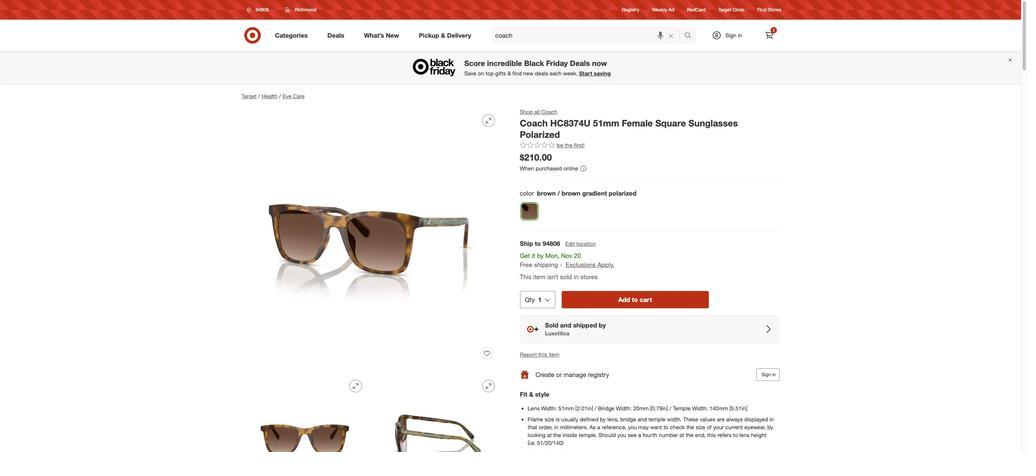 Task type: describe. For each thing, give the bounding box(es) containing it.
weekly ad
[[652, 7, 674, 13]]

pickup
[[419, 31, 439, 39]]

qty 1
[[525, 296, 542, 304]]

brown / brown gradient polarized image
[[521, 203, 538, 220]]

this inside frame size is usually defined by lens, bridge and temple width. these values are always displayed in that order, in millimeters. as a reference, you may want to check the size of your current eyewear, by looking at the inside temple. should you see a fourth number at the end, this refers to lens height (i.e. 51/20/140)
[[707, 432, 716, 439]]

find stores
[[757, 7, 781, 13]]

of
[[707, 425, 712, 431]]

and inside the sold and shipped by luxottica
[[560, 322, 572, 329]]

1 at from the left
[[547, 432, 552, 439]]

on
[[478, 70, 484, 77]]

create
[[536, 371, 555, 379]]

new
[[386, 31, 399, 39]]

usually
[[561, 417, 579, 423]]

item inside button
[[549, 352, 560, 358]]

/ down the when purchased online
[[558, 190, 560, 198]]

/ right [0.79in]
[[670, 406, 672, 412]]

location
[[577, 241, 596, 247]]

now
[[592, 59, 607, 68]]

target link
[[242, 93, 257, 100]]

color
[[520, 190, 534, 198]]

the down these
[[687, 425, 694, 431]]

pickup & delivery link
[[412, 27, 481, 44]]

sold
[[545, 322, 559, 329]]

stores
[[768, 7, 781, 13]]

polarized
[[609, 190, 637, 198]]

shop
[[520, 109, 533, 115]]

reference,
[[602, 425, 627, 431]]

defined
[[580, 417, 599, 423]]

always
[[726, 417, 743, 423]]

values
[[700, 417, 716, 423]]

2 width: from the left
[[616, 406, 632, 412]]

sold
[[560, 273, 572, 281]]

coach hc8374u 51mm female square sunglasses polarized, 3 of 8 image
[[374, 374, 501, 453]]

-
[[560, 261, 562, 269]]

/ right target link
[[258, 93, 260, 100]]

ship
[[520, 240, 533, 248]]

edit location button
[[565, 240, 597, 249]]

registry
[[622, 7, 639, 13]]

1 horizontal spatial you
[[628, 425, 637, 431]]

what's new
[[364, 31, 399, 39]]

add to cart button
[[562, 291, 709, 309]]

score
[[464, 59, 485, 68]]

add to cart
[[618, 296, 652, 304]]

nov
[[561, 252, 573, 260]]

deals inside deals 'link'
[[327, 31, 344, 39]]

millimeters.
[[560, 425, 588, 431]]

to up number
[[664, 425, 669, 431]]

the up 51/20/140)
[[553, 432, 561, 439]]

frame
[[528, 417, 543, 423]]

sign inside sign in button
[[762, 372, 771, 378]]

are
[[717, 417, 725, 423]]

0 horizontal spatial size
[[545, 417, 554, 423]]

3 width: from the left
[[692, 406, 708, 412]]

number
[[659, 432, 678, 439]]

20
[[574, 252, 581, 260]]

temple
[[649, 417, 666, 423]]

eye care link
[[283, 93, 305, 100]]

lens
[[740, 432, 750, 439]]

inside
[[563, 432, 577, 439]]

by right the eyewear, on the bottom right of the page
[[768, 425, 773, 431]]

stores
[[581, 273, 598, 281]]

$210.00
[[520, 152, 552, 163]]

these
[[683, 417, 698, 423]]

sunglasses
[[689, 118, 738, 129]]

target circle link
[[718, 6, 745, 13]]

lens
[[528, 406, 540, 412]]

categories link
[[268, 27, 318, 44]]

lens,
[[608, 417, 619, 423]]

to down the current
[[733, 432, 738, 439]]

black
[[524, 59, 544, 68]]

target for target / health / eye care
[[242, 93, 257, 100]]

image gallery element
[[242, 108, 501, 453]]

fit
[[520, 391, 528, 399]]

week.
[[563, 70, 578, 77]]

shop all coach coach hc8374u 51mm female square sunglasses polarized
[[520, 109, 738, 140]]

report
[[520, 352, 537, 358]]

categories
[[275, 31, 308, 39]]

manage
[[564, 371, 587, 379]]

the inside 'be the first!' link
[[565, 142, 573, 149]]

cart
[[640, 296, 652, 304]]

may
[[639, 425, 649, 431]]

1 vertical spatial coach
[[520, 118, 548, 129]]

weekly
[[652, 7, 667, 13]]

what's new link
[[357, 27, 409, 44]]

score incredible black friday deals now save on top gifts & find new deals each week. start saving
[[464, 59, 611, 77]]

item inside fulfillment region
[[533, 273, 546, 281]]

target circle
[[718, 7, 745, 13]]

in inside button
[[772, 372, 776, 378]]

report this item button
[[520, 351, 560, 359]]

report this item
[[520, 352, 560, 358]]

luxottica
[[545, 331, 570, 337]]

save
[[464, 70, 476, 77]]

exclusions
[[566, 261, 596, 269]]

weekly ad link
[[652, 6, 674, 13]]

the left end,
[[686, 432, 694, 439]]

sign inside sign in link
[[725, 32, 736, 39]]

ship to 94806
[[520, 240, 560, 248]]

it
[[532, 252, 535, 260]]

richmond
[[295, 7, 316, 13]]

hc8374u
[[550, 118, 591, 129]]

that
[[528, 425, 537, 431]]

edit location
[[565, 241, 596, 247]]

fourth
[[643, 432, 658, 439]]

frame size is usually defined by lens, bridge and temple width. these values are always displayed in that order, in millimeters. as a reference, you may want to check the size of your current eyewear, by looking at the inside temple. should you see a fourth number at the end, this refers to lens height (i.e. 51/20/140)
[[528, 417, 774, 447]]



Task type: vqa. For each thing, say whether or not it's contained in the screenshot.
With
no



Task type: locate. For each thing, give the bounding box(es) containing it.
1 horizontal spatial brown
[[562, 190, 581, 198]]

deals left what's
[[327, 31, 344, 39]]

1
[[538, 296, 542, 304]]

sold and shipped by luxottica
[[545, 322, 606, 337]]

is
[[556, 417, 560, 423]]

& right pickup
[[441, 31, 445, 39]]

1 vertical spatial you
[[618, 432, 626, 439]]

1 horizontal spatial a
[[638, 432, 641, 439]]

0 horizontal spatial a
[[598, 425, 600, 431]]

coach right the all
[[542, 109, 558, 115]]

1 horizontal spatial target
[[718, 7, 731, 13]]

0 horizontal spatial 94806
[[256, 7, 269, 13]]

1 vertical spatial sign in
[[762, 372, 776, 378]]

coach hc8374u 51mm female square sunglasses polarized, 2 of 8 image
[[242, 374, 368, 453]]

or
[[556, 371, 562, 379]]

female
[[622, 118, 653, 129]]

in
[[738, 32, 742, 39], [574, 273, 579, 281], [772, 372, 776, 378], [770, 417, 774, 423], [554, 425, 559, 431]]

1 vertical spatial a
[[638, 432, 641, 439]]

51mm left female
[[593, 118, 620, 129]]

bridge
[[598, 406, 615, 412]]

this
[[520, 273, 532, 281]]

see
[[628, 432, 637, 439]]

0 vertical spatial a
[[598, 425, 600, 431]]

0 horizontal spatial sign in
[[725, 32, 742, 39]]

94806 up mon,
[[543, 240, 560, 248]]

by inside the sold and shipped by luxottica
[[599, 322, 606, 329]]

deals
[[535, 70, 548, 77]]

2 link
[[761, 27, 778, 44]]

item left the isn't
[[533, 273, 546, 281]]

2 brown from the left
[[562, 190, 581, 198]]

& for pickup
[[441, 31, 445, 39]]

1 vertical spatial sign
[[762, 372, 771, 378]]

your
[[713, 425, 724, 431]]

2 horizontal spatial &
[[529, 391, 534, 399]]

item up or
[[549, 352, 560, 358]]

brown left gradient
[[562, 190, 581, 198]]

start
[[579, 70, 592, 77]]

deals inside score incredible black friday deals now save on top gifts & find new deals each week. start saving
[[570, 59, 590, 68]]

0 horizontal spatial brown
[[537, 190, 556, 198]]

0 vertical spatial this
[[539, 352, 547, 358]]

0 vertical spatial deals
[[327, 31, 344, 39]]

1 vertical spatial &
[[507, 70, 511, 77]]

140mm
[[710, 406, 728, 412]]

target / health / eye care
[[242, 93, 305, 100]]

online
[[564, 165, 578, 172]]

deals
[[327, 31, 344, 39], [570, 59, 590, 68]]

0 horizontal spatial deals
[[327, 31, 344, 39]]

by left 'lens,'
[[600, 417, 606, 423]]

0 horizontal spatial target
[[242, 93, 257, 100]]

delivery
[[447, 31, 471, 39]]

What can we help you find? suggestions appear below search field
[[491, 27, 686, 44]]

1 vertical spatial target
[[242, 93, 257, 100]]

51mm up usually
[[559, 406, 574, 412]]

lens width: 51mm [2.01in] / bridge width: 20mm [0.79in] / temple width: 140mm [5.51in]
[[528, 406, 747, 412]]

deals up start
[[570, 59, 590, 68]]

in inside fulfillment region
[[574, 273, 579, 281]]

to inside button
[[632, 296, 638, 304]]

be the first! link
[[520, 142, 585, 150]]

size up end,
[[696, 425, 706, 431]]

2 at from the left
[[680, 432, 684, 439]]

temple
[[673, 406, 691, 412]]

qty
[[525, 296, 535, 304]]

1 horizontal spatial sign in
[[762, 372, 776, 378]]

what's
[[364, 31, 384, 39]]

&
[[441, 31, 445, 39], [507, 70, 511, 77], [529, 391, 534, 399]]

0 horizontal spatial sign
[[725, 32, 736, 39]]

bridge
[[620, 417, 636, 423]]

this right report
[[539, 352, 547, 358]]

when
[[520, 165, 534, 172]]

2 vertical spatial &
[[529, 391, 534, 399]]

a right see
[[638, 432, 641, 439]]

search button
[[681, 27, 700, 46]]

sign in link
[[705, 27, 754, 44]]

0 vertical spatial sign
[[725, 32, 736, 39]]

1 vertical spatial and
[[638, 417, 647, 423]]

first!
[[574, 142, 585, 149]]

at up 51/20/140)
[[547, 432, 552, 439]]

exclusions apply. link
[[566, 261, 615, 269]]

1 vertical spatial deals
[[570, 59, 590, 68]]

you
[[628, 425, 637, 431], [618, 432, 626, 439]]

1 vertical spatial this
[[707, 432, 716, 439]]

and inside frame size is usually defined by lens, bridge and temple width. these values are always displayed in that order, in millimeters. as a reference, you may want to check the size of your current eyewear, by looking at the inside temple. should you see a fourth number at the end, this refers to lens height (i.e. 51/20/140)
[[638, 417, 647, 423]]

0 vertical spatial target
[[718, 7, 731, 13]]

coach
[[542, 109, 558, 115], [520, 118, 548, 129]]

size left is
[[545, 417, 554, 423]]

0 vertical spatial size
[[545, 417, 554, 423]]

get
[[520, 252, 530, 260]]

be the first!
[[557, 142, 585, 149]]

0 horizontal spatial width:
[[541, 406, 557, 412]]

width: up is
[[541, 406, 557, 412]]

0 horizontal spatial item
[[533, 273, 546, 281]]

1 horizontal spatial 51mm
[[593, 118, 620, 129]]

& inside score incredible black friday deals now save on top gifts & find new deals each week. start saving
[[507, 70, 511, 77]]

deals link
[[321, 27, 354, 44]]

94806 button
[[242, 3, 277, 17]]

1 horizontal spatial and
[[638, 417, 647, 423]]

at down check
[[680, 432, 684, 439]]

you left see
[[618, 432, 626, 439]]

incredible
[[487, 59, 522, 68]]

mon,
[[546, 252, 560, 260]]

2
[[773, 28, 775, 33]]

to right add on the bottom right of the page
[[632, 296, 638, 304]]

richmond button
[[280, 3, 322, 17]]

search
[[681, 32, 700, 40]]

/ left bridge
[[595, 406, 597, 412]]

a right as
[[598, 425, 600, 431]]

registry
[[588, 371, 609, 379]]

1 horizontal spatial sign
[[762, 372, 771, 378]]

want
[[650, 425, 662, 431]]

health link
[[262, 93, 278, 100]]

find
[[513, 70, 522, 77]]

care
[[293, 93, 305, 100]]

gradient
[[582, 190, 607, 198]]

pickup & delivery
[[419, 31, 471, 39]]

2 horizontal spatial width:
[[692, 406, 708, 412]]

and up may
[[638, 417, 647, 423]]

& left find
[[507, 70, 511, 77]]

1 horizontal spatial 94806
[[543, 240, 560, 248]]

width: up bridge
[[616, 406, 632, 412]]

0 vertical spatial coach
[[542, 109, 558, 115]]

to
[[535, 240, 541, 248], [632, 296, 638, 304], [664, 425, 669, 431], [733, 432, 738, 439]]

coach down the all
[[520, 118, 548, 129]]

/
[[258, 93, 260, 100], [279, 93, 281, 100], [558, 190, 560, 198], [595, 406, 597, 412], [670, 406, 672, 412]]

1 vertical spatial 94806
[[543, 240, 560, 248]]

0 horizontal spatial &
[[441, 31, 445, 39]]

1 horizontal spatial at
[[680, 432, 684, 439]]

fulfillment region
[[520, 240, 780, 344]]

1 horizontal spatial this
[[707, 432, 716, 439]]

this item isn't sold in stores
[[520, 273, 598, 281]]

coach hc8374u 51mm female square sunglasses polarized, 1 of 8 image
[[242, 108, 501, 368]]

1 vertical spatial item
[[549, 352, 560, 358]]

0 vertical spatial sign in
[[725, 32, 742, 39]]

51/20/140)
[[537, 440, 564, 447]]

find
[[757, 7, 766, 13]]

by inside the get it by mon, nov 20 free shipping - exclusions apply.
[[537, 252, 544, 260]]

redcard link
[[687, 6, 706, 13]]

fit & style
[[520, 391, 550, 399]]

94806 inside dropdown button
[[256, 7, 269, 13]]

0 horizontal spatial 51mm
[[559, 406, 574, 412]]

you up see
[[628, 425, 637, 431]]

& right fit
[[529, 391, 534, 399]]

circle
[[733, 7, 745, 13]]

sign in button
[[757, 369, 780, 382]]

0 horizontal spatial you
[[618, 432, 626, 439]]

sign in
[[725, 32, 742, 39], [762, 372, 776, 378]]

0 horizontal spatial at
[[547, 432, 552, 439]]

this down of
[[707, 432, 716, 439]]

get it by mon, nov 20 free shipping - exclusions apply.
[[520, 252, 615, 269]]

edit
[[565, 241, 575, 247]]

shipped
[[573, 322, 597, 329]]

1 horizontal spatial size
[[696, 425, 706, 431]]

by right shipped
[[599, 322, 606, 329]]

and up the luxottica
[[560, 322, 572, 329]]

0 vertical spatial item
[[533, 273, 546, 281]]

0 vertical spatial &
[[441, 31, 445, 39]]

gifts
[[495, 70, 506, 77]]

registry link
[[622, 6, 639, 13]]

94806 inside fulfillment region
[[543, 240, 560, 248]]

0 vertical spatial you
[[628, 425, 637, 431]]

1 horizontal spatial deals
[[570, 59, 590, 68]]

0 horizontal spatial this
[[539, 352, 547, 358]]

eyewear,
[[745, 425, 766, 431]]

polarized
[[520, 129, 560, 140]]

1 vertical spatial size
[[696, 425, 706, 431]]

1 horizontal spatial item
[[549, 352, 560, 358]]

this inside button
[[539, 352, 547, 358]]

1 horizontal spatial width:
[[616, 406, 632, 412]]

brown right the "color" on the right top of the page
[[537, 190, 556, 198]]

the
[[565, 142, 573, 149], [687, 425, 694, 431], [553, 432, 561, 439], [686, 432, 694, 439]]

check
[[670, 425, 685, 431]]

target left the health "link"
[[242, 93, 257, 100]]

1 vertical spatial 51mm
[[559, 406, 574, 412]]

target left circle
[[718, 7, 731, 13]]

0 vertical spatial 94806
[[256, 7, 269, 13]]

& for fit
[[529, 391, 534, 399]]

/ left eye in the left of the page
[[279, 93, 281, 100]]

51mm
[[593, 118, 620, 129], [559, 406, 574, 412]]

by right it at the right of page
[[537, 252, 544, 260]]

height
[[751, 432, 767, 439]]

be
[[557, 142, 563, 149]]

1 width: from the left
[[541, 406, 557, 412]]

1 horizontal spatial &
[[507, 70, 511, 77]]

target for target circle
[[718, 7, 731, 13]]

94806 left richmond "dropdown button"
[[256, 7, 269, 13]]

width: up values
[[692, 406, 708, 412]]

1 brown from the left
[[537, 190, 556, 198]]

to right ship
[[535, 240, 541, 248]]

sign in inside button
[[762, 372, 776, 378]]

51mm inside shop all coach coach hc8374u 51mm female square sunglasses polarized
[[593, 118, 620, 129]]

0 vertical spatial and
[[560, 322, 572, 329]]

color brown / brown gradient polarized
[[520, 190, 637, 198]]

0 horizontal spatial and
[[560, 322, 572, 329]]

top
[[486, 70, 494, 77]]

0 vertical spatial 51mm
[[593, 118, 620, 129]]

the right be
[[565, 142, 573, 149]]



